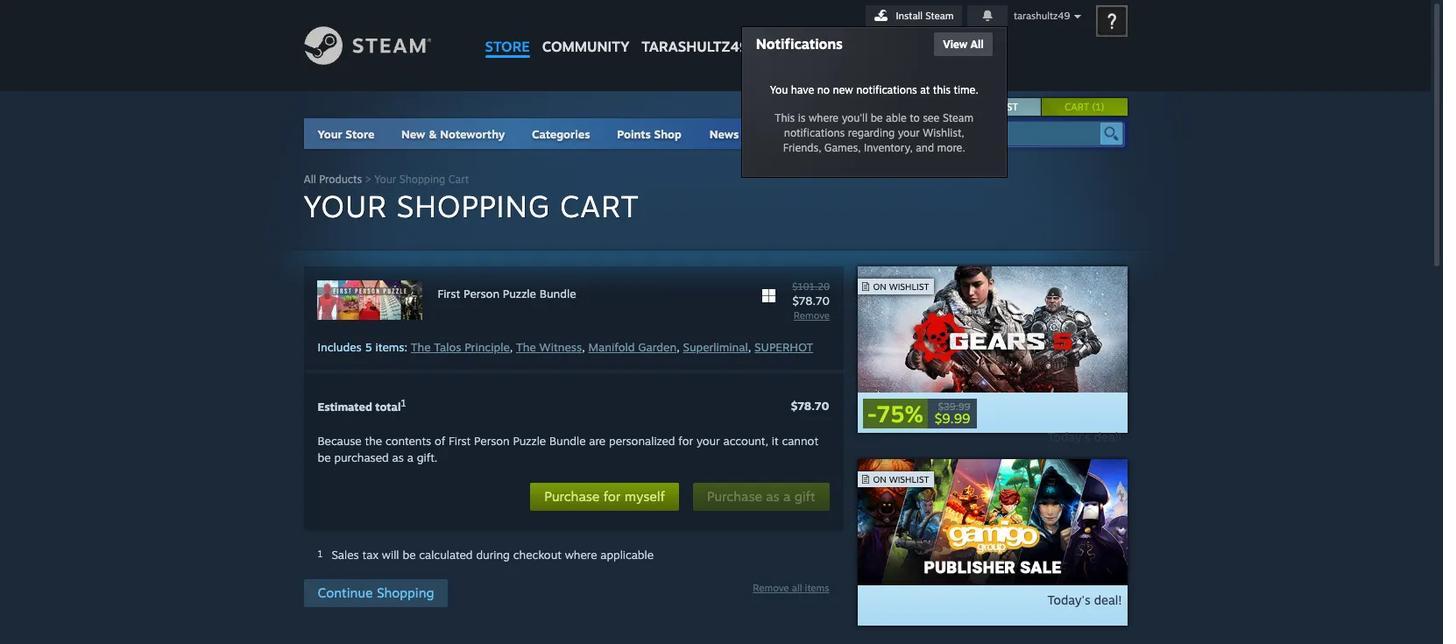 Task type: vqa. For each thing, say whether or not it's contained in the screenshot.
Person to the top
yes



Task type: describe. For each thing, give the bounding box(es) containing it.
purchase for purchase as a gift
[[707, 489, 763, 505]]

1 vertical spatial remove
[[753, 582, 789, 594]]

total
[[375, 400, 401, 414]]

&
[[429, 127, 437, 141]]

items
[[805, 582, 830, 594]]

inventory,
[[864, 141, 913, 154]]

all inside all products >         your shopping cart your shopping cart
[[304, 173, 316, 186]]

purchase for myself link
[[530, 483, 679, 511]]

categories link
[[532, 127, 590, 141]]

superliminal
[[683, 340, 748, 354]]

4 , from the left
[[748, 340, 751, 354]]

0 vertical spatial person
[[464, 287, 500, 301]]

at
[[921, 83, 930, 96]]

sales
[[332, 548, 359, 562]]

2 horizontal spatial cart
[[1065, 101, 1090, 113]]

first inside because the contents of first person puzzle bundle are personalized for your account, it cannot be purchased as a gift.
[[449, 434, 471, 448]]

as inside because the contents of first person puzzle bundle are personalized for your account, it cannot be purchased as a gift.
[[392, 451, 404, 465]]

notifications inside this is where you'll be able to see steam notifications regarding your wishlist, friends, games, inventory, and more.
[[784, 126, 845, 139]]

purchase as a gift
[[707, 489, 816, 505]]

$39.99 $9.99
[[935, 401, 971, 427]]

labs
[[767, 127, 793, 141]]

>
[[365, 173, 371, 186]]

0 vertical spatial notifications
[[857, 83, 918, 96]]

shop
[[654, 127, 682, 141]]

games,
[[825, 141, 861, 154]]

contents
[[386, 434, 431, 448]]

all
[[792, 582, 802, 594]]

store
[[485, 38, 530, 55]]

store link
[[479, 0, 536, 64]]

superliminal link
[[683, 340, 748, 354]]

be inside because the contents of first person puzzle bundle are personalized for your account, it cannot be purchased as a gift.
[[318, 451, 331, 465]]

superhot
[[755, 340, 814, 354]]

time.
[[954, 83, 979, 96]]

includes 5 items: the talos principle , the witness , manifold garden , superliminal , superhot
[[318, 340, 814, 354]]

0 vertical spatial steam
[[926, 10, 954, 22]]

continue
[[318, 584, 373, 601]]

myself
[[625, 489, 665, 505]]

cart         ( 1 )
[[1065, 101, 1105, 113]]

purchased
[[334, 451, 389, 465]]

regarding
[[848, 126, 895, 139]]

items:
[[376, 340, 408, 354]]

account,
[[724, 434, 769, 448]]

75%
[[877, 400, 924, 428]]

is
[[798, 111, 806, 124]]

wishlist link
[[953, 98, 1040, 116]]

have
[[791, 83, 815, 96]]

garden
[[638, 340, 677, 354]]

applicable
[[601, 548, 654, 562]]

friends,
[[783, 141, 822, 154]]

1 vertical spatial shopping
[[397, 188, 551, 224]]

install steam
[[896, 10, 954, 22]]

0 vertical spatial first
[[438, 287, 460, 301]]

talos
[[434, 340, 461, 354]]

0 vertical spatial puzzle
[[503, 287, 536, 301]]

steam inside this is where you'll be able to see steam notifications regarding your wishlist, friends, games, inventory, and more.
[[943, 111, 974, 124]]

estimated total 1
[[318, 397, 406, 414]]

the witness link
[[516, 340, 582, 354]]

the talos principle link
[[411, 340, 510, 354]]

1 , from the left
[[510, 340, 513, 354]]

points shop
[[617, 127, 682, 141]]

search text field
[[960, 123, 1096, 146]]

)
[[1101, 101, 1105, 113]]

all products link
[[304, 173, 362, 186]]

new
[[833, 83, 854, 96]]

news
[[710, 127, 739, 141]]

install
[[896, 10, 923, 22]]

remove all items link
[[753, 582, 830, 594]]

points shop link
[[603, 118, 696, 149]]

continue shopping link
[[304, 579, 448, 607]]

$101.20
[[793, 280, 830, 293]]

1 horizontal spatial as
[[766, 489, 780, 505]]

are
[[589, 434, 606, 448]]

labs link
[[753, 118, 807, 149]]

a inside because the contents of first person puzzle bundle are personalized for your account, it cannot be purchased as a gift.
[[407, 451, 414, 465]]

your for for
[[697, 434, 720, 448]]

new & noteworthy
[[401, 127, 505, 141]]

2 today's from the top
[[1048, 592, 1091, 607]]

to
[[910, 111, 920, 124]]

points
[[617, 127, 651, 141]]

store
[[346, 127, 375, 141]]

you'll
[[842, 111, 868, 124]]

view all
[[943, 38, 984, 51]]

$9.99
[[935, 410, 971, 427]]

2 vertical spatial your
[[304, 188, 387, 224]]

1 inside the 1 sales tax will be calculated during checkout where applicable
[[318, 548, 323, 560]]

1 vertical spatial your
[[374, 173, 396, 186]]

1 the from the left
[[411, 340, 431, 354]]

puzzle inside because the contents of first person puzzle bundle are personalized for your account, it cannot be purchased as a gift.
[[513, 434, 546, 448]]

support link
[[804, 0, 880, 60]]

manifold
[[589, 340, 635, 354]]

1 deal! from the top
[[1094, 429, 1122, 444]]

1 horizontal spatial tarashultz49
[[1014, 10, 1071, 22]]

for inside because the contents of first person puzzle bundle are personalized for your account, it cannot be purchased as a gift.
[[679, 434, 693, 448]]

wishlist
[[974, 101, 1018, 113]]

because the contents of first person puzzle bundle are personalized for your account, it cannot be purchased as a gift.
[[318, 434, 819, 465]]

view all link
[[935, 32, 993, 56]]



Task type: locate. For each thing, give the bounding box(es) containing it.
your right >
[[374, 173, 396, 186]]

bundle up witness
[[540, 287, 576, 301]]

1 for (
[[1096, 101, 1101, 113]]

cart down points
[[560, 188, 639, 224]]

your down to
[[898, 126, 920, 139]]

0 vertical spatial a
[[407, 451, 414, 465]]

puzzle up the witness link
[[503, 287, 536, 301]]

estimated
[[318, 400, 372, 414]]

person up principle
[[464, 287, 500, 301]]

1 vertical spatial bundle
[[550, 434, 586, 448]]

cart
[[1065, 101, 1090, 113], [448, 173, 469, 186], [560, 188, 639, 224]]

all products >         your shopping cart your shopping cart
[[304, 173, 639, 224]]

$78.70
[[793, 294, 830, 308], [791, 399, 830, 413]]

where right is
[[809, 111, 839, 124]]

be up regarding
[[871, 111, 883, 124]]

cart left the (
[[1065, 101, 1090, 113]]

0 horizontal spatial 1
[[318, 548, 323, 560]]

your inside this is where you'll be able to see steam notifications regarding your wishlist, friends, games, inventory, and more.
[[898, 126, 920, 139]]

first right of
[[449, 434, 471, 448]]

2 purchase from the left
[[707, 489, 763, 505]]

purchase down account,
[[707, 489, 763, 505]]

all left products
[[304, 173, 316, 186]]

0 vertical spatial today's
[[1048, 429, 1091, 444]]

your store link
[[318, 127, 375, 141]]

news link
[[696, 118, 753, 149]]

1 left sales at the bottom
[[318, 548, 323, 560]]

2 vertical spatial shopping
[[377, 584, 434, 601]]

products
[[319, 173, 362, 186]]

0 horizontal spatial where
[[565, 548, 597, 562]]

0 vertical spatial your
[[318, 127, 343, 141]]

because
[[318, 434, 362, 448]]

a
[[407, 451, 414, 465], [784, 489, 791, 505]]

remove left all
[[753, 582, 789, 594]]

your
[[318, 127, 343, 141], [374, 173, 396, 186], [304, 188, 387, 224]]

0 horizontal spatial for
[[604, 489, 621, 505]]

your store
[[318, 127, 375, 141]]

1 vertical spatial all
[[304, 173, 316, 186]]

your down products
[[304, 188, 387, 224]]

bundle left the are
[[550, 434, 586, 448]]

for
[[679, 434, 693, 448], [604, 489, 621, 505]]

first up talos
[[438, 287, 460, 301]]

2 horizontal spatial be
[[871, 111, 883, 124]]

1 horizontal spatial remove
[[794, 309, 830, 322]]

your left store
[[318, 127, 343, 141]]

$78.70 down $101.20
[[793, 294, 830, 308]]

1 vertical spatial person
[[474, 434, 510, 448]]

this is where you'll be able to see steam notifications regarding your wishlist, friends, games, inventory, and more.
[[775, 111, 974, 154]]

able
[[886, 111, 907, 124]]

1 vertical spatial steam
[[943, 111, 974, 124]]

1 today's from the top
[[1048, 429, 1091, 444]]

1 sales tax will be calculated during checkout where applicable
[[318, 548, 654, 562]]

0 vertical spatial for
[[679, 434, 693, 448]]

1 vertical spatial $78.70
[[791, 399, 830, 413]]

1 vertical spatial today's
[[1048, 592, 1091, 607]]

as
[[392, 451, 404, 465], [766, 489, 780, 505]]

cart down the new & noteworthy link
[[448, 173, 469, 186]]

person right of
[[474, 434, 510, 448]]

remove inside $101.20 $78.70 remove
[[794, 309, 830, 322]]

1 purchase from the left
[[544, 489, 600, 505]]

will
[[382, 548, 399, 562]]

1 horizontal spatial cart
[[560, 188, 639, 224]]

3 , from the left
[[677, 340, 680, 354]]

1 vertical spatial as
[[766, 489, 780, 505]]

notifications
[[756, 35, 843, 53]]

person
[[464, 287, 500, 301], [474, 434, 510, 448]]

, left the witness link
[[510, 340, 513, 354]]

1 inside estimated total 1
[[401, 397, 406, 409]]

0 horizontal spatial purchase
[[544, 489, 600, 505]]

0 horizontal spatial all
[[304, 173, 316, 186]]

for right personalized at left bottom
[[679, 434, 693, 448]]

steam up wishlist,
[[943, 111, 974, 124]]

shopping
[[399, 173, 445, 186], [397, 188, 551, 224], [377, 584, 434, 601]]

this
[[775, 111, 795, 124]]

2 the from the left
[[516, 340, 536, 354]]

new
[[401, 127, 425, 141]]

1 horizontal spatial where
[[809, 111, 839, 124]]

principle
[[465, 340, 510, 354]]

1 vertical spatial today's deal!
[[1048, 592, 1122, 607]]

bundle
[[540, 287, 576, 301], [550, 434, 586, 448]]

0 horizontal spatial as
[[392, 451, 404, 465]]

your for regarding
[[898, 126, 920, 139]]

1 horizontal spatial notifications
[[857, 83, 918, 96]]

1 horizontal spatial purchase
[[707, 489, 763, 505]]

-75%
[[867, 400, 924, 428]]

2 deal! from the top
[[1094, 592, 1122, 607]]

1 horizontal spatial a
[[784, 489, 791, 505]]

notifications up able on the top right of page
[[857, 83, 918, 96]]

shopping down noteworthy
[[397, 188, 551, 224]]

1 vertical spatial deal!
[[1094, 592, 1122, 607]]

1 horizontal spatial be
[[403, 548, 416, 562]]

you
[[770, 83, 788, 96]]

0 vertical spatial where
[[809, 111, 839, 124]]

the left witness
[[516, 340, 536, 354]]

today's deal!
[[1048, 429, 1122, 444], [1048, 592, 1122, 607]]

the
[[411, 340, 431, 354], [516, 340, 536, 354]]

0 horizontal spatial a
[[407, 451, 414, 465]]

view
[[943, 38, 968, 51]]

for left myself
[[604, 489, 621, 505]]

all right view
[[971, 38, 984, 51]]

steam right install
[[926, 10, 954, 22]]

the
[[365, 434, 382, 448]]

superhot link
[[755, 340, 814, 354]]

0 vertical spatial today's deal!
[[1048, 429, 1122, 444]]

1 horizontal spatial for
[[679, 434, 693, 448]]

categories
[[532, 127, 590, 141]]

$101.20 $78.70 remove
[[793, 280, 830, 322]]

steam
[[926, 10, 954, 22], [943, 111, 974, 124]]

puzzle left the are
[[513, 434, 546, 448]]

your inside because the contents of first person puzzle bundle are personalized for your account, it cannot be purchased as a gift.
[[697, 434, 720, 448]]

1 vertical spatial first
[[449, 434, 471, 448]]

2 horizontal spatial 1
[[1096, 101, 1101, 113]]

chat
[[761, 38, 798, 55]]

where inside this is where you'll be able to see steam notifications regarding your wishlist, friends, games, inventory, and more.
[[809, 111, 839, 124]]

be for where
[[871, 111, 883, 124]]

a down contents
[[407, 451, 414, 465]]

a left gift on the right of page
[[784, 489, 791, 505]]

0 vertical spatial cart
[[1065, 101, 1090, 113]]

0 horizontal spatial tarashultz49
[[642, 38, 749, 55]]

0 vertical spatial $78.70
[[793, 294, 830, 308]]

$78.70 up cannot
[[791, 399, 830, 413]]

during
[[476, 548, 510, 562]]

purchase down because the contents of first person puzzle bundle are personalized for your account, it cannot be purchased as a gift.
[[544, 489, 600, 505]]

1 vertical spatial be
[[318, 451, 331, 465]]

1 vertical spatial a
[[784, 489, 791, 505]]

1 horizontal spatial 1
[[401, 397, 406, 409]]

1 up search text field
[[1096, 101, 1101, 113]]

0 vertical spatial deal!
[[1094, 429, 1122, 444]]

0 horizontal spatial cart
[[448, 173, 469, 186]]

, left superhot
[[748, 340, 751, 354]]

1 vertical spatial for
[[604, 489, 621, 505]]

1 vertical spatial notifications
[[784, 126, 845, 139]]

notifications
[[857, 83, 918, 96], [784, 126, 845, 139]]

0 vertical spatial as
[[392, 451, 404, 465]]

1 vertical spatial your
[[697, 434, 720, 448]]

shopping down new
[[399, 173, 445, 186]]

more.
[[937, 141, 966, 154]]

as left gift on the right of page
[[766, 489, 780, 505]]

be down because
[[318, 451, 331, 465]]

2 vertical spatial cart
[[560, 188, 639, 224]]

2 today's deal! from the top
[[1048, 592, 1122, 607]]

purchase for purchase for myself
[[544, 489, 600, 505]]

0 vertical spatial be
[[871, 111, 883, 124]]

gift
[[795, 489, 816, 505]]

cannot
[[782, 434, 819, 448]]

purchase
[[544, 489, 600, 505], [707, 489, 763, 505]]

remove link
[[794, 309, 830, 322]]

you have no new notifications at this time.
[[770, 83, 979, 96]]

1 horizontal spatial all
[[971, 38, 984, 51]]

personalized
[[609, 434, 675, 448]]

0 vertical spatial bundle
[[540, 287, 576, 301]]

2 , from the left
[[582, 340, 585, 354]]

0 vertical spatial tarashultz49
[[1014, 10, 1071, 22]]

community
[[542, 38, 630, 55]]

0 vertical spatial all
[[971, 38, 984, 51]]

, left manifold
[[582, 340, 585, 354]]

0 vertical spatial shopping
[[399, 173, 445, 186]]

be for tax
[[403, 548, 416, 562]]

support
[[810, 38, 874, 55]]

0 vertical spatial your
[[898, 126, 920, 139]]

notifications up friends,
[[784, 126, 845, 139]]

new & noteworthy link
[[401, 127, 505, 141]]

purchase for myself
[[544, 489, 665, 505]]

your left account,
[[697, 434, 720, 448]]

$78.70 inside $101.20 $78.70 remove
[[793, 294, 830, 308]]

0 vertical spatial remove
[[794, 309, 830, 322]]

0 horizontal spatial notifications
[[784, 126, 845, 139]]

1 horizontal spatial your
[[898, 126, 920, 139]]

checkout
[[513, 548, 562, 562]]

0 vertical spatial 1
[[1096, 101, 1101, 113]]

includes
[[318, 340, 362, 354]]

calculated
[[419, 548, 473, 562]]

1 for total
[[401, 397, 406, 409]]

shopping down will
[[377, 584, 434, 601]]

where
[[809, 111, 839, 124], [565, 548, 597, 562]]

be right will
[[403, 548, 416, 562]]

chat link
[[755, 0, 804, 60]]

the left talos
[[411, 340, 431, 354]]

1 horizontal spatial the
[[516, 340, 536, 354]]

be inside this is where you'll be able to see steam notifications regarding your wishlist, friends, games, inventory, and more.
[[871, 111, 883, 124]]

bundle inside because the contents of first person puzzle bundle are personalized for your account, it cannot be purchased as a gift.
[[550, 434, 586, 448]]

2 vertical spatial be
[[403, 548, 416, 562]]

where right the checkout on the left
[[565, 548, 597, 562]]

community link
[[536, 0, 636, 64]]

tarashultz49 link
[[636, 0, 755, 64]]

0 horizontal spatial remove
[[753, 582, 789, 594]]

1 vertical spatial tarashultz49
[[642, 38, 749, 55]]

1 vertical spatial puzzle
[[513, 434, 546, 448]]

remove down $101.20
[[794, 309, 830, 322]]

witness
[[540, 340, 582, 354]]

1 today's deal! from the top
[[1048, 429, 1122, 444]]

wishlist,
[[923, 126, 965, 139]]

deal!
[[1094, 429, 1122, 444], [1094, 592, 1122, 607]]

1 vertical spatial cart
[[448, 173, 469, 186]]

-
[[867, 400, 877, 428]]

1 vertical spatial 1
[[401, 397, 406, 409]]

no
[[818, 83, 830, 96]]

5
[[365, 340, 372, 354]]

0 horizontal spatial the
[[411, 340, 431, 354]]

puzzle
[[503, 287, 536, 301], [513, 434, 546, 448]]

as down contents
[[392, 451, 404, 465]]

2 vertical spatial 1
[[318, 548, 323, 560]]

it
[[772, 434, 779, 448]]

tax
[[362, 548, 379, 562]]

$39.99
[[939, 401, 971, 413]]

, left the superliminal
[[677, 340, 680, 354]]

0 horizontal spatial your
[[697, 434, 720, 448]]

noteworthy
[[440, 127, 505, 141]]

gift.
[[417, 451, 438, 465]]

1 up contents
[[401, 397, 406, 409]]

install steam link
[[866, 5, 962, 26]]

first person puzzle bundle
[[438, 287, 576, 301]]

manifold garden link
[[589, 340, 677, 354]]

(
[[1092, 101, 1096, 113]]

,
[[510, 340, 513, 354], [582, 340, 585, 354], [677, 340, 680, 354], [748, 340, 751, 354]]

person inside because the contents of first person puzzle bundle are personalized for your account, it cannot be purchased as a gift.
[[474, 434, 510, 448]]

1 vertical spatial where
[[565, 548, 597, 562]]

0 horizontal spatial be
[[318, 451, 331, 465]]



